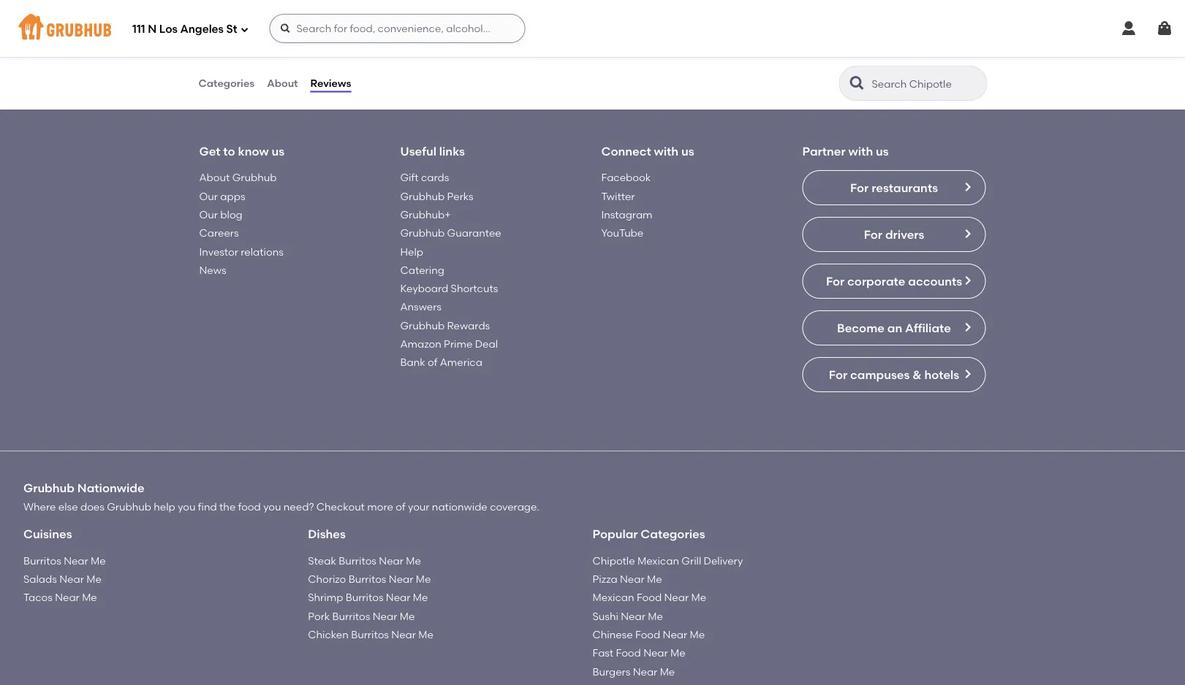 Task type: locate. For each thing, give the bounding box(es) containing it.
burgers near me link
[[593, 666, 675, 679]]

affiliate
[[905, 321, 951, 336]]

1 vertical spatial categories
[[641, 528, 705, 542]]

twitter
[[601, 190, 635, 203]]

become an affiliate link
[[802, 311, 986, 346]]

apps
[[220, 190, 245, 203]]

about for about
[[267, 77, 298, 89]]

cards
[[421, 172, 449, 184]]

careers link
[[199, 227, 239, 240]]

chipotle mexican grill delivery link
[[593, 555, 743, 568]]

1 vertical spatial about
[[199, 172, 230, 184]]

3 us from the left
[[876, 144, 889, 159]]

you
[[178, 501, 196, 514], [263, 501, 281, 514]]

us right know
[[272, 144, 284, 159]]

near up chicken burritos near me link
[[373, 611, 397, 623]]

0 horizontal spatial of
[[396, 501, 406, 514]]

restaurants near me
[[275, 45, 379, 57]]

1 horizontal spatial angeles
[[413, 45, 453, 57]]

2 you from the left
[[263, 501, 281, 514]]

categories inside button
[[199, 77, 255, 89]]

1 horizontal spatial you
[[263, 501, 281, 514]]

gift cards grubhub perks grubhub+ grubhub guarantee help catering keyboard shortcuts answers grubhub rewards amazon prime deal bank of america
[[400, 172, 501, 369]]

our up our blog link
[[199, 190, 218, 203]]

grubhub down nationwide
[[107, 501, 151, 514]]

0 horizontal spatial about
[[199, 172, 230, 184]]

0 horizontal spatial you
[[178, 501, 196, 514]]

0 vertical spatial of
[[428, 357, 438, 369]]

near down 'salads near me' link
[[55, 592, 80, 605]]

news
[[199, 264, 226, 277]]

for down 'partner with us' in the right of the page
[[850, 181, 869, 195]]

gift
[[400, 172, 419, 184]]

1 vertical spatial angeles
[[413, 45, 453, 57]]

chorizo
[[308, 574, 346, 586]]

4 right image from the top
[[962, 369, 974, 381]]

become an affiliate
[[837, 321, 951, 336]]

food up sushi near me link
[[637, 592, 662, 605]]

campuses
[[850, 368, 910, 382]]

near down the pork burritos near me 'link'
[[391, 629, 416, 642]]

2 horizontal spatial us
[[876, 144, 889, 159]]

1 vertical spatial food
[[635, 629, 660, 642]]

chipotle for chipotle mexican grill delivery pizza near me mexican food near me sushi near me chinese food near me fast food near me burgers near me
[[593, 555, 635, 568]]

chicken
[[308, 629, 349, 642]]

for left drivers
[[864, 228, 883, 242]]

3 right image from the top
[[962, 322, 974, 334]]

0 vertical spatial about
[[267, 77, 298, 89]]

new downtown link
[[468, 45, 546, 57]]

right image inside for campuses & hotels 'link'
[[962, 369, 974, 381]]

grubhub
[[215, 45, 260, 57], [232, 172, 277, 184], [400, 190, 445, 203], [400, 227, 445, 240], [400, 320, 445, 332], [23, 482, 75, 496], [107, 501, 151, 514]]

1 horizontal spatial svg image
[[280, 23, 291, 34]]

chipotle up pizza
[[593, 555, 635, 568]]

0 horizontal spatial mexican
[[593, 592, 634, 605]]

1 horizontal spatial us
[[681, 144, 694, 159]]

burritos up 'salads'
[[23, 555, 61, 568]]

0 vertical spatial los
[[159, 23, 178, 36]]

you right food
[[263, 501, 281, 514]]

about grubhub link
[[199, 172, 277, 184]]

0 vertical spatial angeles
[[180, 23, 224, 36]]

for campuses & hotels link
[[802, 358, 986, 393]]

2 our from the top
[[199, 209, 218, 221]]

burritos
[[23, 555, 61, 568], [339, 555, 377, 568], [349, 574, 386, 586], [346, 592, 383, 605], [332, 611, 370, 623], [351, 629, 389, 642]]

burritos down shrimp burritos near me 'link'
[[332, 611, 370, 623]]

of
[[428, 357, 438, 369], [396, 501, 406, 514]]

useful links
[[400, 144, 465, 159]]

0 horizontal spatial angeles
[[180, 23, 224, 36]]

categories up chipotle mexican grill delivery link
[[641, 528, 705, 542]]

us up for restaurants
[[876, 144, 889, 159]]

about down restaurants
[[267, 77, 298, 89]]

instagram link
[[601, 209, 653, 221]]

1 vertical spatial of
[[396, 501, 406, 514]]

los angeles link
[[394, 45, 453, 57]]

burritos near me link
[[23, 555, 106, 568]]

angeles left st
[[180, 23, 224, 36]]

right image for become an affiliate
[[962, 322, 974, 334]]

of left your
[[396, 501, 406, 514]]

nationwide
[[77, 482, 144, 496]]

angeles down search for food, convenience, alcohol... search field
[[413, 45, 453, 57]]

with for partner
[[849, 144, 873, 159]]

mexican
[[638, 555, 679, 568], [593, 592, 634, 605]]

an
[[887, 321, 902, 336]]

for left corporate
[[826, 275, 845, 289]]

the
[[219, 501, 236, 514]]

1 vertical spatial mexican
[[593, 592, 634, 605]]

with right 'partner'
[[849, 144, 873, 159]]

delivery
[[704, 555, 743, 568]]

reviews
[[310, 77, 351, 89]]

svg image
[[1156, 20, 1174, 37], [280, 23, 291, 34], [240, 25, 249, 34]]

los down search for food, convenience, alcohol... search field
[[394, 45, 411, 57]]

about inside button
[[267, 77, 298, 89]]

shrimp burritos near me link
[[308, 592, 428, 605]]

grubhub down know
[[232, 172, 277, 184]]

cuisines
[[23, 528, 72, 542]]

1 right image from the top
[[962, 229, 974, 240]]

right image inside for drivers link
[[962, 229, 974, 240]]

for for for restaurants
[[850, 181, 869, 195]]

2 vertical spatial food
[[616, 648, 641, 660]]

1 you from the left
[[178, 501, 196, 514]]

0 horizontal spatial with
[[654, 144, 679, 159]]

help
[[154, 501, 175, 514]]

food
[[238, 501, 261, 514]]

keyboard
[[400, 283, 448, 295]]

0 vertical spatial food
[[637, 592, 662, 605]]

does
[[80, 501, 104, 514]]

investor relations link
[[199, 246, 284, 258]]

our up careers "link" at the left of page
[[199, 209, 218, 221]]

us for connect with us
[[681, 144, 694, 159]]

near up reviews
[[337, 45, 362, 57]]

0 vertical spatial chipotle
[[561, 45, 603, 57]]

burritos up chorizo burritos near me link
[[339, 555, 377, 568]]

burritos up the pork burritos near me 'link'
[[346, 592, 383, 605]]

grubhub perks link
[[400, 190, 474, 203]]

0 horizontal spatial los
[[159, 23, 178, 36]]

1 vertical spatial our
[[199, 209, 218, 221]]

categories down grubhub link
[[199, 77, 255, 89]]

facebook link
[[601, 172, 651, 184]]

1 horizontal spatial about
[[267, 77, 298, 89]]

los right n in the left top of the page
[[159, 23, 178, 36]]

pork
[[308, 611, 330, 623]]

for restaurants
[[850, 181, 938, 195]]

2 with from the left
[[849, 144, 873, 159]]

right image inside for corporate accounts link
[[962, 275, 974, 287]]

near up chinese food near me link
[[621, 611, 646, 623]]

for drivers
[[864, 228, 924, 242]]

prime
[[444, 338, 473, 351]]

with right connect
[[654, 144, 679, 159]]

of inside gift cards grubhub perks grubhub+ grubhub guarantee help catering keyboard shortcuts answers grubhub rewards amazon prime deal bank of america
[[428, 357, 438, 369]]

us right connect
[[681, 144, 694, 159]]

svg image up restaurants
[[280, 23, 291, 34]]

popular categories
[[593, 528, 705, 542]]

mexican down popular categories
[[638, 555, 679, 568]]

more
[[367, 501, 393, 514]]

about for about grubhub our apps our blog careers investor relations news
[[199, 172, 230, 184]]

about up our apps "link"
[[199, 172, 230, 184]]

chipotle link
[[561, 45, 603, 57]]

angeles inside main navigation 'navigation'
[[180, 23, 224, 36]]

svg image right svg image
[[1156, 20, 1174, 37]]

for left "campuses" on the bottom right of the page
[[829, 368, 848, 382]]

1 horizontal spatial categories
[[641, 528, 705, 542]]

1 with from the left
[[654, 144, 679, 159]]

perks
[[447, 190, 474, 203]]

0 vertical spatial mexican
[[638, 555, 679, 568]]

chipotle inside chipotle mexican grill delivery pizza near me mexican food near me sushi near me chinese food near me fast food near me burgers near me
[[593, 555, 635, 568]]

shortcuts
[[451, 283, 498, 295]]

relations
[[241, 246, 284, 258]]

our blog link
[[199, 209, 243, 221]]

steak burritos near me chorizo burritos near me shrimp burritos near me pork burritos near me chicken burritos near me
[[308, 555, 433, 642]]

0 horizontal spatial us
[[272, 144, 284, 159]]

right image inside become an affiliate link
[[962, 322, 974, 334]]

for corporate accounts
[[826, 275, 962, 289]]

careers
[[199, 227, 239, 240]]

right image
[[962, 229, 974, 240], [962, 275, 974, 287], [962, 322, 974, 334], [962, 369, 974, 381]]

grubhub guarantee link
[[400, 227, 501, 240]]

you left 'find'
[[178, 501, 196, 514]]

near up shrimp burritos near me 'link'
[[389, 574, 413, 586]]

los inside main navigation 'navigation'
[[159, 23, 178, 36]]

1 vertical spatial los
[[394, 45, 411, 57]]

burgers
[[593, 666, 630, 679]]

svg image right st
[[240, 25, 249, 34]]

111
[[132, 23, 145, 36]]

0 vertical spatial our
[[199, 190, 218, 203]]

grubhub down st
[[215, 45, 260, 57]]

news link
[[199, 264, 226, 277]]

food up fast food near me link
[[635, 629, 660, 642]]

1 horizontal spatial of
[[428, 357, 438, 369]]

fast food near me link
[[593, 648, 686, 660]]

chipotle right downtown
[[561, 45, 603, 57]]

about inside about grubhub our apps our blog careers investor relations news
[[199, 172, 230, 184]]

1 horizontal spatial with
[[849, 144, 873, 159]]

2 us from the left
[[681, 144, 694, 159]]

chipotle for chipotle
[[561, 45, 603, 57]]

for restaurants link
[[802, 171, 986, 206]]

of right bank
[[428, 357, 438, 369]]

near up chorizo burritos near me link
[[379, 555, 404, 568]]

0 horizontal spatial categories
[[199, 77, 255, 89]]

0 vertical spatial categories
[[199, 77, 255, 89]]

for for for campuses & hotels
[[829, 368, 848, 382]]

food up burgers near me link in the bottom of the page
[[616, 648, 641, 660]]

2 right image from the top
[[962, 275, 974, 287]]

about grubhub our apps our blog careers investor relations news
[[199, 172, 284, 277]]

mexican up 'sushi'
[[593, 592, 634, 605]]

for for for drivers
[[864, 228, 883, 242]]

shrimp
[[308, 592, 343, 605]]

1 vertical spatial chipotle
[[593, 555, 635, 568]]

catering
[[400, 264, 444, 277]]



Task type: describe. For each thing, give the bounding box(es) containing it.
coverage.
[[490, 501, 539, 514]]

chipotle mexican grill delivery pizza near me mexican food near me sushi near me chinese food near me fast food near me burgers near me
[[593, 555, 743, 679]]

search icon image
[[849, 75, 866, 92]]

near down burritos near me link
[[59, 574, 84, 586]]

salads near me link
[[23, 574, 102, 586]]

drivers
[[885, 228, 924, 242]]

right image for for corporate accounts
[[962, 275, 974, 287]]

need?
[[284, 501, 314, 514]]

burritos near me salads near me tacos near me
[[23, 555, 106, 605]]

near down chorizo burritos near me link
[[386, 592, 411, 605]]

bank of america link
[[400, 357, 482, 369]]

fast
[[593, 648, 614, 660]]

corporate
[[847, 275, 906, 289]]

keyboard shortcuts link
[[400, 283, 498, 295]]

for for for corporate accounts
[[826, 275, 845, 289]]

with for connect
[[654, 144, 679, 159]]

for campuses & hotels
[[829, 368, 959, 382]]

grubhub nationwide where else does grubhub help you find the food you need? checkout more of your nationwide coverage.
[[23, 482, 539, 514]]

steak
[[308, 555, 336, 568]]

america
[[440, 357, 482, 369]]

know
[[238, 144, 269, 159]]

reviews button
[[310, 57, 352, 110]]

grubhub+ link
[[400, 209, 451, 221]]

connect with us
[[601, 144, 694, 159]]

burritos down the pork burritos near me 'link'
[[351, 629, 389, 642]]

us for partner with us
[[876, 144, 889, 159]]

burritos inside the burritos near me salads near me tacos near me
[[23, 555, 61, 568]]

hotels
[[924, 368, 959, 382]]

grubhub+
[[400, 209, 451, 221]]

main navigation navigation
[[0, 0, 1185, 57]]

help
[[400, 246, 423, 258]]

checkout
[[316, 501, 365, 514]]

grubhub down the answers link
[[400, 320, 445, 332]]

grubhub down grubhub+
[[400, 227, 445, 240]]

svg image
[[1120, 20, 1138, 37]]

near down fast food near me link
[[633, 666, 658, 679]]

1 us from the left
[[272, 144, 284, 159]]

right image for for drivers
[[962, 229, 974, 240]]

new
[[468, 45, 491, 57]]

n
[[148, 23, 157, 36]]

find
[[198, 501, 217, 514]]

help link
[[400, 246, 423, 258]]

get
[[199, 144, 220, 159]]

burritos up shrimp burritos near me 'link'
[[349, 574, 386, 586]]

near up 'salads near me' link
[[64, 555, 88, 568]]

st
[[226, 23, 237, 36]]

bank
[[400, 357, 425, 369]]

salads
[[23, 574, 57, 586]]

downtown
[[493, 45, 546, 57]]

answers link
[[400, 301, 442, 314]]

grubhub link
[[215, 45, 260, 57]]

connect
[[601, 144, 651, 159]]

1 horizontal spatial los
[[394, 45, 411, 57]]

pizza near me link
[[593, 574, 662, 586]]

right image
[[962, 182, 974, 193]]

Search Chipotle search field
[[870, 77, 982, 91]]

pork burritos near me link
[[308, 611, 415, 623]]

amazon prime deal link
[[400, 338, 498, 351]]

accounts
[[908, 275, 962, 289]]

0 horizontal spatial svg image
[[240, 25, 249, 34]]

grubhub up where
[[23, 482, 75, 496]]

dishes
[[308, 528, 346, 542]]

2 horizontal spatial svg image
[[1156, 20, 1174, 37]]

restaurants near me link
[[275, 45, 379, 57]]

nationwide
[[432, 501, 488, 514]]

grill
[[682, 555, 701, 568]]

for corporate accounts link
[[802, 264, 986, 300]]

restaurants
[[275, 45, 335, 57]]

grubhub inside about grubhub our apps our blog careers investor relations news
[[232, 172, 277, 184]]

grubhub rewards link
[[400, 320, 490, 332]]

Search for food, convenience, alcohol... search field
[[269, 14, 525, 43]]

categories button
[[198, 57, 255, 110]]

useful
[[400, 144, 436, 159]]

become
[[837, 321, 885, 336]]

to
[[223, 144, 235, 159]]

answers
[[400, 301, 442, 314]]

popular
[[593, 528, 638, 542]]

gift cards link
[[400, 172, 449, 184]]

deal
[[475, 338, 498, 351]]

right image for for campuses & hotels
[[962, 369, 974, 381]]

restaurants
[[872, 181, 938, 195]]

about button
[[266, 57, 299, 110]]

facebook twitter instagram youtube
[[601, 172, 653, 240]]

your
[[408, 501, 430, 514]]

tacos
[[23, 592, 53, 605]]

chinese
[[593, 629, 633, 642]]

near down chinese food near me link
[[644, 648, 668, 660]]

investor
[[199, 246, 238, 258]]

guarantee
[[447, 227, 501, 240]]

partner with us
[[802, 144, 889, 159]]

of inside grubhub nationwide where else does grubhub help you find the food you need? checkout more of your nationwide coverage.
[[396, 501, 406, 514]]

chicken burritos near me link
[[308, 629, 433, 642]]

1 our from the top
[[199, 190, 218, 203]]

tacos near me link
[[23, 592, 97, 605]]

near up the mexican food near me link
[[620, 574, 645, 586]]

los angeles
[[394, 45, 453, 57]]

1 horizontal spatial mexican
[[638, 555, 679, 568]]

near up fast food near me link
[[663, 629, 687, 642]]

near down chipotle mexican grill delivery link
[[664, 592, 689, 605]]

chinese food near me link
[[593, 629, 705, 642]]

blog
[[220, 209, 243, 221]]

grubhub down gift cards link
[[400, 190, 445, 203]]

youtube link
[[601, 227, 644, 240]]



Task type: vqa. For each thing, say whether or not it's contained in the screenshot.
'map' to the left
no



